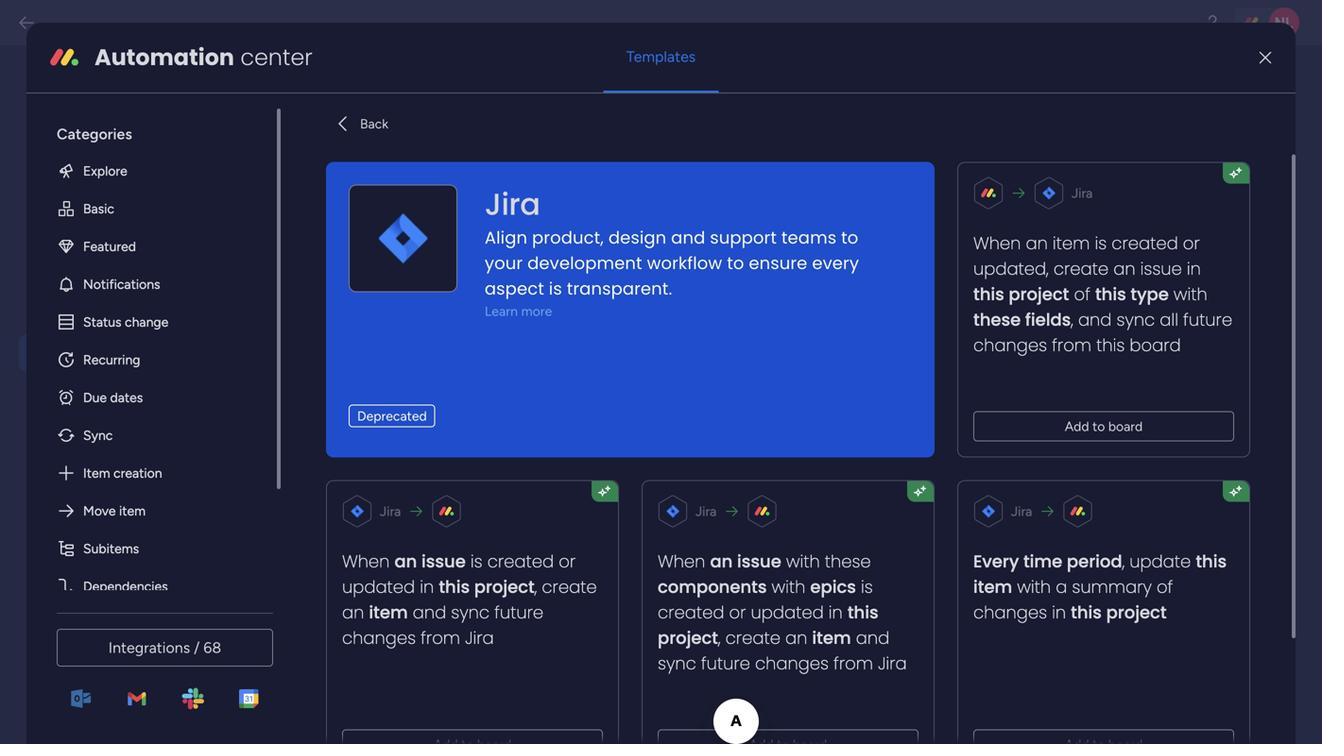 Task type: locate. For each thing, give the bounding box(es) containing it.
2 horizontal spatial future
[[1184, 308, 1233, 332]]

2 horizontal spatial create
[[1054, 257, 1109, 281]]

1 horizontal spatial create
[[726, 626, 781, 651]]

billing
[[71, 385, 115, 405]]

general button
[[19, 169, 238, 206]]

and sync future changes from jira
[[342, 601, 544, 651], [658, 626, 907, 676]]

administration learn more
[[33, 80, 222, 138]]

1 vertical spatial learn
[[485, 303, 518, 319]]

1 vertical spatial learn more link
[[485, 302, 885, 321]]

updated down when an issue
[[342, 575, 415, 600]]

content
[[71, 510, 134, 530]]

2 vertical spatial from
[[834, 652, 873, 676]]

1 vertical spatial app
[[371, 400, 395, 417]]

is up , and sync all future changes from this board
[[1095, 231, 1107, 255]]

0 vertical spatial the
[[371, 259, 394, 276]]

sync
[[83, 428, 113, 444]]

2 horizontal spatial issue
[[1141, 257, 1182, 281]]

, inside , create an
[[535, 575, 537, 600]]

1 horizontal spatial when
[[658, 550, 706, 574]]

created down components
[[658, 601, 725, 625]]

0 horizontal spatial from
[[421, 626, 460, 651]]

token
[[396, 422, 432, 439]]

when
[[974, 231, 1021, 255], [342, 550, 390, 574], [658, 550, 706, 574]]

this project down summary
[[1071, 601, 1167, 625]]

users
[[71, 260, 114, 280]]

1 vertical spatial of
[[1157, 575, 1173, 600]]

and sync future changes from jira down when an issue
[[342, 601, 544, 651]]

1 vertical spatial created
[[487, 550, 554, 574]]

0 horizontal spatial learn
[[33, 121, 68, 138]]

issue up type
[[1141, 257, 1182, 281]]

and
[[671, 226, 705, 250], [1079, 308, 1112, 332], [413, 601, 446, 625], [856, 626, 890, 651]]

api inside "button"
[[71, 343, 96, 363]]

0 vertical spatial create
[[1054, 257, 1109, 281]]

, inside , and sync all future changes from this board
[[1071, 308, 1074, 332]]

to up very
[[498, 379, 511, 396]]

changes down every in the bottom of the page
[[974, 601, 1047, 625]]

monday up the keep
[[604, 379, 655, 396]]

issue
[[1141, 257, 1182, 281], [422, 550, 466, 574], [737, 550, 782, 574]]

0 vertical spatial of
[[1074, 282, 1091, 307]]

1 horizontal spatial of
[[1157, 575, 1173, 600]]

is right epics
[[861, 575, 873, 600]]

from down , create an
[[421, 626, 460, 651]]

2 vertical spatial created
[[658, 601, 725, 625]]

, for , create an
[[535, 575, 537, 600]]

is created or updated in
[[342, 550, 576, 600], [658, 575, 873, 625]]

there
[[396, 201, 425, 216]]

0 horizontal spatial created
[[487, 550, 554, 574]]

integrations / 68
[[109, 639, 221, 657]]

0 vertical spatial future
[[1184, 308, 1233, 332]]

experience.
[[398, 400, 471, 417]]

1 vertical spatial more
[[521, 303, 552, 319]]

2 the from the top
[[371, 358, 394, 375]]

move item option
[[42, 492, 262, 530]]

and right the fields
[[1079, 308, 1112, 332]]

the right the dapulse info image
[[371, 259, 394, 276]]

in inside the "the monday app api gives you powerful capabilities in order to enhance your monday app experience. it's very important to keep your api token secure."
[[446, 379, 457, 396]]

1 the from the top
[[371, 259, 394, 276]]

2 horizontal spatial created
[[1112, 231, 1179, 255]]

board down all
[[1130, 333, 1181, 358]]

the for the monday app api gives you powerful capabilities in order to enhance your monday app experience. it's very important to keep your api token secure.
[[371, 358, 394, 375]]

updated,
[[974, 257, 1049, 281]]

design
[[609, 226, 667, 250]]

to inside 'button'
[[1093, 419, 1105, 435]]

these left the fields
[[974, 308, 1021, 332]]

the
[[327, 201, 345, 216]]

move
[[83, 503, 116, 519]]

your down powerful
[[572, 379, 600, 396]]

issue inside when an issue with these components with epics
[[737, 550, 782, 574]]

2 vertical spatial create
[[726, 626, 781, 651]]

1 horizontal spatial updated
[[751, 601, 824, 625]]

tokens
[[546, 201, 583, 216]]

when inside when an issue with these components with epics
[[658, 550, 706, 574]]

1 horizontal spatial more
[[521, 303, 552, 319]]

created inside when an item is created or updated, create an issue in this project of this type with these fields
[[1112, 231, 1179, 255]]

1 horizontal spatial this project
[[658, 601, 879, 651]]

to down support
[[727, 251, 744, 275]]

create inside , create an
[[542, 575, 597, 600]]

1 vertical spatial these
[[825, 550, 871, 574]]

1 vertical spatial or
[[559, 550, 576, 574]]

0 horizontal spatial your
[[485, 251, 523, 275]]

0 horizontal spatial this project
[[439, 575, 535, 600]]

0 horizontal spatial sync
[[451, 601, 490, 625]]

sync inside , and sync all future changes from this board
[[1117, 308, 1155, 332]]

1 horizontal spatial issue
[[737, 550, 782, 574]]

this down epics
[[848, 601, 879, 625]]

changes down the fields
[[974, 333, 1047, 358]]

this project down when an issue
[[439, 575, 535, 600]]

the inside the "the monday app api gives you powerful capabilities in order to enhance your monday app experience. it's very important to keep your api token secure."
[[371, 358, 394, 375]]

1 horizontal spatial future
[[701, 652, 750, 676]]

every time period , update
[[974, 550, 1196, 574]]

move item
[[83, 503, 146, 519]]

issue for when an issue with these components with epics
[[737, 550, 782, 574]]

this right the "update" on the bottom right
[[1196, 550, 1227, 574]]

this down when an item is created or updated, create an issue in this project of this type with these fields
[[1097, 333, 1125, 358]]

0 vertical spatial created
[[1112, 231, 1179, 255]]

from down the fields
[[1052, 333, 1092, 358]]

is
[[1095, 231, 1107, 255], [549, 277, 562, 301], [471, 550, 483, 574], [861, 575, 873, 600]]

api v2 token
[[314, 86, 433, 111]]

api left tokens
[[524, 201, 543, 216]]

new
[[348, 201, 371, 216]]

token
[[378, 86, 433, 111]]

monday
[[398, 358, 449, 375], [604, 379, 655, 396]]

board right "add"
[[1109, 419, 1143, 435]]

1 horizontal spatial app
[[452, 358, 476, 375]]

an up "updated,"
[[1026, 231, 1048, 255]]

when for when an item is created or updated, create an issue in
[[974, 231, 1021, 255]]

board
[[1130, 333, 1181, 358], [1109, 419, 1143, 435]]

2 vertical spatial future
[[701, 652, 750, 676]]

created up type
[[1112, 231, 1179, 255]]

to right "add"
[[1093, 419, 1105, 435]]

more down aspect at the top left of page
[[521, 303, 552, 319]]

with up all
[[1174, 282, 1208, 307]]

an
[[1026, 231, 1048, 255], [1114, 257, 1136, 281], [395, 550, 417, 574], [710, 550, 733, 574], [342, 601, 364, 625], [786, 626, 808, 651]]

api up developers.monday.com
[[398, 259, 419, 276]]

sync down type
[[1117, 308, 1155, 332]]

directory
[[138, 510, 206, 530]]

changes down , create an item
[[755, 652, 829, 676]]

0 horizontal spatial these
[[825, 550, 871, 574]]

an up type
[[1114, 257, 1136, 281]]

item inside this item
[[974, 575, 1013, 600]]

the api documentation can be found at developers.monday.com
[[371, 259, 623, 297]]

0 horizontal spatial when
[[342, 550, 390, 574]]

item inside move item option
[[119, 503, 146, 519]]

dates
[[110, 390, 143, 406]]

powerful
[[568, 358, 625, 375]]

created up , create an
[[487, 550, 554, 574]]

app up order
[[452, 358, 476, 375]]

categories
[[57, 125, 132, 143]]

created
[[1112, 231, 1179, 255], [487, 550, 554, 574], [658, 601, 725, 625]]

automation  center image
[[49, 42, 79, 73]]

0 vertical spatial monday
[[398, 358, 449, 375]]

your right the keep
[[644, 400, 672, 417]]

of up , and sync all future changes from this board
[[1074, 282, 1091, 307]]

summary
[[1072, 575, 1152, 600]]

0 vertical spatial learn more link
[[33, 119, 238, 140]]

workflow
[[647, 251, 722, 275]]

automation
[[95, 41, 234, 73]]

learn
[[33, 121, 68, 138], [485, 303, 518, 319]]

general
[[71, 177, 129, 197]]

noah lott image
[[1270, 8, 1300, 38]]

type
[[1131, 282, 1169, 307]]

0 vertical spatial from
[[1052, 333, 1092, 358]]

2 horizontal spatial when
[[974, 231, 1021, 255]]

and sync future changes from jira down when an issue with these components with epics
[[658, 626, 907, 676]]

learn more link down workflow
[[485, 302, 885, 321]]

epics
[[810, 575, 856, 600]]

this project down when an issue with these components with epics
[[658, 601, 879, 651]]

0 horizontal spatial issue
[[422, 550, 466, 574]]

these inside when an issue with these components with epics
[[825, 550, 871, 574]]

add to board
[[1065, 419, 1143, 435]]

your down align
[[485, 251, 523, 275]]

0 vertical spatial more
[[72, 121, 104, 138]]

more up explore
[[72, 121, 104, 138]]

when an issue with these components with epics
[[658, 550, 871, 600]]

2 vertical spatial sync
[[658, 652, 696, 676]]

app down capabilities
[[371, 400, 395, 417]]

with down time
[[1017, 575, 1051, 600]]

is down be
[[549, 277, 562, 301]]

from inside , and sync all future changes from this board
[[1052, 333, 1092, 358]]

0 horizontal spatial create
[[542, 575, 597, 600]]

issue for when an issue
[[422, 550, 466, 574]]

in
[[314, 201, 324, 216]]

1 vertical spatial your
[[572, 379, 600, 396]]

featured option
[[42, 228, 262, 265]]

0 horizontal spatial learn more link
[[33, 119, 238, 140]]

api up order
[[480, 358, 501, 375]]

api inside the api documentation can be found at developers.monday.com
[[398, 259, 419, 276]]

0 vertical spatial sync
[[1117, 308, 1155, 332]]

to left the keep
[[593, 400, 607, 417]]

0 horizontal spatial app
[[371, 400, 395, 417]]

the
[[371, 259, 394, 276], [371, 358, 394, 375]]

these inside when an item is created or updated, create an issue in this project of this type with these fields
[[974, 308, 1021, 332]]

this project
[[439, 575, 535, 600], [658, 601, 879, 651], [1071, 601, 1167, 625]]

integrations / 68 button
[[57, 630, 273, 667]]

when inside when an item is created or updated, create an issue in this project of this type with these fields
[[974, 231, 1021, 255]]

issue up , create an
[[422, 550, 466, 574]]

an up , create an
[[395, 550, 417, 574]]

the inside the api documentation can be found at developers.monday.com
[[371, 259, 394, 276]]

an up components
[[710, 550, 733, 574]]

item
[[83, 465, 110, 481]]

center
[[240, 41, 313, 73]]

api down status
[[71, 343, 96, 363]]

learn more link down 'administration'
[[33, 119, 238, 140]]

1 horizontal spatial sync
[[658, 652, 696, 676]]

2 horizontal spatial your
[[644, 400, 672, 417]]

learn down automation  center icon
[[33, 121, 68, 138]]

stats
[[123, 426, 160, 447]]

and down when an issue
[[413, 601, 446, 625]]

item
[[1053, 231, 1090, 255], [119, 503, 146, 519], [974, 575, 1013, 600], [369, 601, 408, 625], [812, 626, 851, 651]]

0 horizontal spatial or
[[559, 550, 576, 574]]

0 horizontal spatial updated
[[342, 575, 415, 600]]

usage stats button
[[19, 418, 238, 455]]

an down when an issue
[[342, 601, 364, 625]]

2 vertical spatial or
[[729, 601, 746, 625]]

1 horizontal spatial monday
[[604, 379, 655, 396]]

with left epics
[[772, 575, 806, 600]]

of inside with a summary of changes in
[[1157, 575, 1173, 600]]

jira align product, design and support teams to your development workflow to ensure every aspect is transparent. learn more
[[485, 183, 859, 319]]

1 vertical spatial create
[[542, 575, 597, 600]]

2 horizontal spatial from
[[1052, 333, 1092, 358]]

0 vertical spatial or
[[1183, 231, 1200, 255]]

0 horizontal spatial of
[[1074, 282, 1091, 307]]

board inside , and sync all future changes from this board
[[1130, 333, 1181, 358]]

issue up components
[[737, 550, 782, 574]]

from down , create an item
[[834, 652, 873, 676]]

aspect
[[485, 277, 544, 301]]

1 vertical spatial sync
[[451, 601, 490, 625]]

1 vertical spatial board
[[1109, 419, 1143, 435]]

0 vertical spatial board
[[1130, 333, 1181, 358]]

subitems
[[83, 541, 139, 557]]

you
[[541, 358, 565, 375]]

teams
[[782, 226, 837, 250]]

this down "updated,"
[[974, 282, 1005, 307]]

learn more link
[[33, 119, 238, 140], [485, 302, 885, 321]]

this down when an issue
[[439, 575, 470, 600]]

0 horizontal spatial more
[[72, 121, 104, 138]]

1 vertical spatial from
[[421, 626, 460, 651]]

more inside jira align product, design and support teams to your development workflow to ensure every aspect is transparent. learn more
[[521, 303, 552, 319]]

monday up capabilities
[[398, 358, 449, 375]]

change
[[125, 314, 168, 330]]

2 horizontal spatial or
[[1183, 231, 1200, 255]]

secure.
[[435, 422, 481, 439]]

these up epics
[[825, 550, 871, 574]]

ensure
[[749, 251, 808, 275]]

and up workflow
[[671, 226, 705, 250]]

keep
[[610, 400, 641, 417]]

2 horizontal spatial sync
[[1117, 308, 1155, 332]]

gives
[[505, 358, 538, 375]]

learn inside jira align product, design and support teams to your development workflow to ensure every aspect is transparent. learn more
[[485, 303, 518, 319]]

v2
[[351, 86, 373, 111]]

learn more link for administration
[[33, 119, 238, 140]]

of down the "update" on the bottom right
[[1157, 575, 1173, 600]]

1 horizontal spatial these
[[974, 308, 1021, 332]]

updated
[[342, 575, 415, 600], [751, 601, 824, 625]]

1 horizontal spatial learn more link
[[485, 302, 885, 321]]

sync down components
[[658, 652, 696, 676]]

learn down aspect at the top left of page
[[485, 303, 518, 319]]

0 vertical spatial your
[[485, 251, 523, 275]]

0 vertical spatial updated
[[342, 575, 415, 600]]

sync down when an issue
[[451, 601, 490, 625]]

, for , and sync all future changes from this board
[[1071, 308, 1074, 332]]

0 horizontal spatial monday
[[398, 358, 449, 375]]

updated up , create an item
[[751, 601, 824, 625]]

this left type
[[1096, 282, 1126, 307]]

api
[[314, 86, 346, 111], [374, 201, 393, 216], [524, 201, 543, 216], [398, 259, 419, 276], [71, 343, 96, 363], [480, 358, 501, 375], [371, 422, 392, 439]]

notifications option
[[42, 265, 262, 303]]

1 horizontal spatial from
[[834, 652, 873, 676]]

notifications
[[83, 276, 160, 292]]

security
[[71, 302, 133, 322]]

0 vertical spatial these
[[974, 308, 1021, 332]]

in the new api there are only personal api tokens
[[314, 201, 583, 216]]

1 vertical spatial the
[[371, 358, 394, 375]]

your inside jira align product, design and support teams to your development workflow to ensure every aspect is transparent. learn more
[[485, 251, 523, 275]]

0 vertical spatial learn
[[33, 121, 68, 138]]

0 horizontal spatial future
[[494, 601, 544, 625]]

dapulse info image
[[333, 257, 352, 285]]

app banner image jira image
[[372, 208, 434, 269]]

1 horizontal spatial learn
[[485, 303, 518, 319]]

future inside , and sync all future changes from this board
[[1184, 308, 1233, 332]]

status change
[[83, 314, 168, 330]]

the up capabilities
[[371, 358, 394, 375]]



Task type: vqa. For each thing, say whether or not it's contained in the screenshot.
Public board image
no



Task type: describe. For each thing, give the bounding box(es) containing it.
are
[[428, 201, 445, 216]]

explore
[[83, 163, 127, 179]]

account
[[118, 634, 179, 655]]

at
[[610, 259, 623, 276]]

0 horizontal spatial is created or updated in
[[342, 550, 576, 600]]

this inside , and sync all future changes from this board
[[1097, 333, 1125, 358]]

back
[[360, 116, 389, 132]]

due
[[83, 390, 107, 406]]

customization button
[[19, 210, 238, 247]]

only
[[448, 201, 472, 216]]

api button
[[19, 335, 238, 372]]

time
[[1024, 550, 1063, 574]]

68
[[203, 639, 221, 657]]

and down epics
[[856, 626, 890, 651]]

status
[[83, 314, 122, 330]]

is inside jira align product, design and support teams to your development workflow to ensure every aspect is transparent. learn more
[[549, 277, 562, 301]]

is up , create an
[[471, 550, 483, 574]]

api right new
[[374, 201, 393, 216]]

1 horizontal spatial and sync future changes from jira
[[658, 626, 907, 676]]

apps button
[[19, 543, 238, 580]]

help image
[[1203, 13, 1222, 32]]

developers.monday.com
[[371, 280, 525, 297]]

content directory button
[[19, 501, 238, 538]]

customization
[[71, 218, 181, 239]]

tidy
[[71, 468, 102, 488]]

an inside when an issue with these components with epics
[[710, 550, 733, 574]]

usage stats
[[71, 426, 160, 447]]

api left token
[[371, 422, 392, 439]]

with inside with a summary of changes in
[[1017, 575, 1051, 600]]

basic option
[[42, 190, 262, 228]]

it's
[[474, 400, 493, 417]]

0 horizontal spatial and sync future changes from jira
[[342, 601, 544, 651]]

recurring option
[[42, 341, 262, 379]]

back button
[[326, 108, 396, 139]]

automation center
[[95, 41, 313, 73]]

more inside administration learn more
[[72, 121, 104, 138]]

dependencies option
[[42, 568, 262, 606]]

every
[[812, 251, 859, 275]]

security button
[[19, 294, 238, 330]]

project inside when an item is created or updated, create an issue in this project of this type with these fields
[[1009, 282, 1069, 307]]

learn inside administration learn more
[[33, 121, 68, 138]]

can
[[523, 259, 546, 276]]

basic
[[83, 201, 114, 217]]

integrations
[[109, 639, 190, 657]]

of inside when an item is created or updated, create an issue in this project of this type with these fields
[[1074, 282, 1091, 307]]

, create an item
[[718, 626, 851, 651]]

cross account copier
[[70, 634, 179, 680]]

api left v2
[[314, 86, 346, 111]]

to up every at top right
[[841, 226, 859, 250]]

featured
[[83, 238, 136, 255]]

create for , create an
[[542, 575, 597, 600]]

learn more link for align product, design and support teams to your development workflow to ensure every aspect is transparent.
[[485, 302, 885, 321]]

board inside 'button'
[[1109, 419, 1143, 435]]

the for the api documentation can be found at developers.monday.com
[[371, 259, 394, 276]]

2 vertical spatial your
[[644, 400, 672, 417]]

due dates
[[83, 390, 143, 406]]

development
[[528, 251, 642, 275]]

and inside jira align product, design and support teams to your development workflow to ensure every aspect is transparent. learn more
[[671, 226, 705, 250]]

usage
[[71, 426, 119, 447]]

documentation
[[423, 259, 520, 276]]

item creation option
[[42, 454, 262, 492]]

period
[[1067, 550, 1123, 574]]

subitems option
[[42, 530, 262, 568]]

content directory
[[71, 510, 206, 530]]

categories list box
[[42, 108, 281, 606]]

an down when an issue with these components with epics
[[786, 626, 808, 651]]

update
[[1130, 550, 1191, 574]]

with a summary of changes in
[[974, 575, 1173, 625]]

1 horizontal spatial is created or updated in
[[658, 575, 873, 625]]

1 horizontal spatial or
[[729, 601, 746, 625]]

in inside when an item is created or updated, create an issue in this project of this type with these fields
[[1187, 257, 1201, 281]]

up
[[107, 468, 129, 488]]

or inside when an item is created or updated, create an issue in this project of this type with these fields
[[1183, 231, 1200, 255]]

1 vertical spatial monday
[[604, 379, 655, 396]]

jira inside jira align product, design and support teams to your development workflow to ensure every aspect is transparent. learn more
[[485, 183, 540, 225]]

add
[[1065, 419, 1089, 435]]

add to board button
[[974, 411, 1235, 442]]

2 horizontal spatial this project
[[1071, 601, 1167, 625]]

create inside when an item is created or updated, create an issue in this project of this type with these fields
[[1054, 257, 1109, 281]]

fields
[[1026, 308, 1071, 332]]

due dates option
[[42, 379, 262, 417]]

recurring
[[83, 352, 140, 368]]

transparent.
[[567, 277, 672, 301]]

explore option
[[42, 152, 262, 190]]

/
[[194, 639, 200, 657]]

, and sync all future changes from this board
[[974, 308, 1233, 358]]

is inside when an item is created or updated, create an issue in this project of this type with these fields
[[1095, 231, 1107, 255]]

developers.monday.com link
[[371, 280, 525, 297]]

creation
[[113, 465, 162, 481]]

deprecated
[[357, 408, 427, 424]]

with inside when an item is created or updated, create an issue in this project of this type with these fields
[[1174, 282, 1208, 307]]

status change option
[[42, 303, 262, 341]]

changes inside , and sync all future changes from this board
[[974, 333, 1047, 358]]

this down summary
[[1071, 601, 1102, 625]]

issue inside when an item is created or updated, create an issue in this project of this type with these fields
[[1141, 257, 1182, 281]]

when an issue
[[342, 550, 466, 574]]

and inside , and sync all future changes from this board
[[1079, 308, 1112, 332]]

in inside with a summary of changes in
[[1052, 601, 1066, 625]]

tidy up
[[71, 468, 129, 488]]

billing button
[[19, 377, 238, 414]]

every
[[974, 550, 1019, 574]]

enhance
[[515, 379, 569, 396]]

project inside this project
[[658, 626, 718, 651]]

changes inside with a summary of changes in
[[974, 601, 1047, 625]]

capabilities
[[371, 379, 442, 396]]

item inside when an item is created or updated, create an issue in this project of this type with these fields
[[1053, 231, 1090, 255]]

very
[[496, 400, 523, 417]]

, create an
[[342, 575, 597, 625]]

1 horizontal spatial your
[[572, 379, 600, 396]]

with up epics
[[786, 550, 820, 574]]

sync option
[[42, 417, 262, 454]]

support
[[710, 226, 777, 250]]

cross account copier button
[[19, 626, 238, 689]]

permissions button
[[19, 585, 238, 622]]

when for when
[[342, 550, 390, 574]]

personal
[[475, 201, 521, 216]]

cross
[[70, 634, 113, 655]]

back to workspace image
[[17, 13, 36, 32]]

components
[[658, 575, 767, 600]]

copier
[[70, 660, 117, 680]]

an inside , create an
[[342, 601, 364, 625]]

1 vertical spatial future
[[494, 601, 544, 625]]

this inside this item
[[1196, 550, 1227, 574]]

item creation
[[83, 465, 162, 481]]

categories heading
[[42, 108, 262, 152]]

, for , create an item
[[718, 626, 721, 651]]

create for , create an item
[[726, 626, 781, 651]]

users button
[[19, 252, 238, 289]]

this item
[[974, 550, 1227, 600]]

align
[[485, 226, 528, 250]]

1 horizontal spatial created
[[658, 601, 725, 625]]

1 vertical spatial updated
[[751, 601, 824, 625]]

changes down when an issue
[[342, 626, 416, 651]]

0 vertical spatial app
[[452, 358, 476, 375]]



